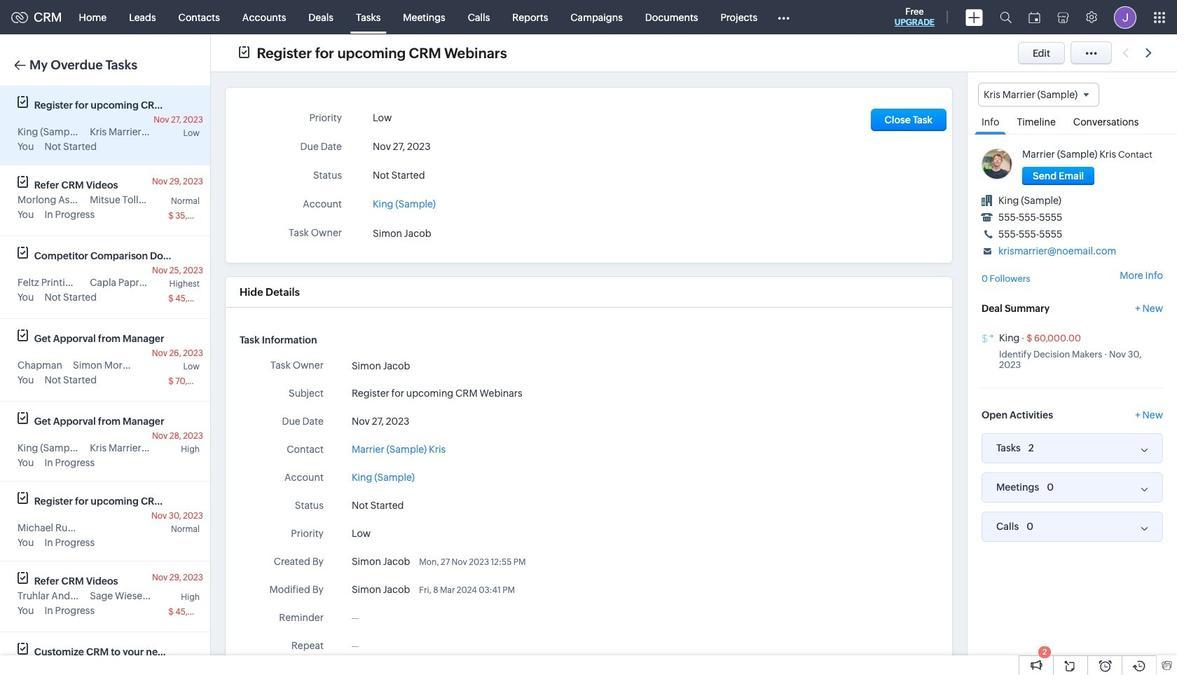 Task type: vqa. For each thing, say whether or not it's contained in the screenshot.
1st Column View from the top of the page
no



Task type: locate. For each thing, give the bounding box(es) containing it.
Other Modules field
[[769, 6, 799, 28]]

create menu image
[[966, 9, 984, 26]]

None button
[[1023, 167, 1095, 185]]

None field
[[979, 83, 1100, 107]]

logo image
[[11, 12, 28, 23]]



Task type: describe. For each thing, give the bounding box(es) containing it.
calendar image
[[1029, 12, 1041, 23]]

profile image
[[1115, 6, 1137, 28]]

previous record image
[[1123, 48, 1129, 57]]

create menu element
[[958, 0, 992, 34]]

search image
[[1000, 11, 1012, 23]]

search element
[[992, 0, 1021, 34]]

profile element
[[1106, 0, 1145, 34]]

next record image
[[1146, 48, 1155, 57]]



